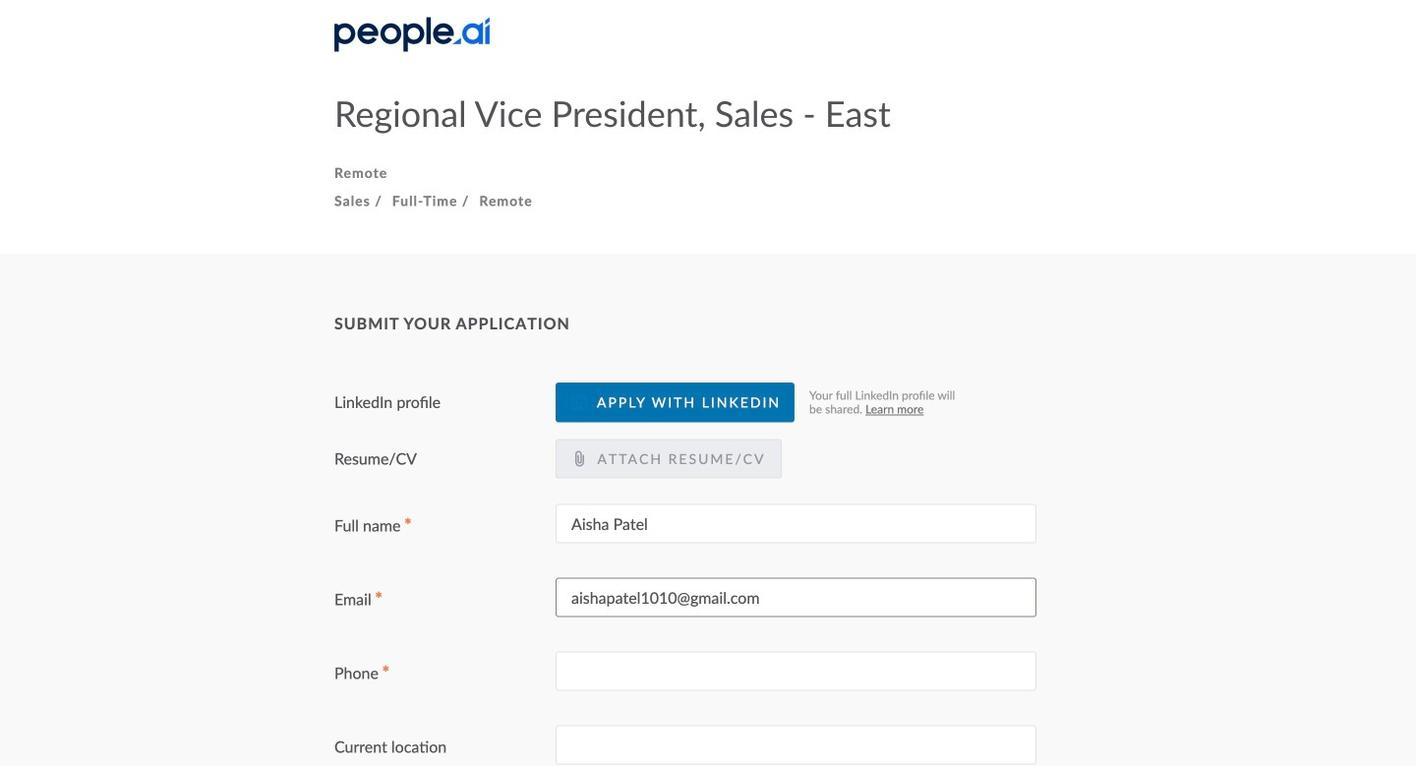 Task type: locate. For each thing, give the bounding box(es) containing it.
None email field
[[556, 578, 1037, 617]]

None text field
[[556, 652, 1037, 691], [556, 726, 1037, 765], [556, 652, 1037, 691], [556, 726, 1037, 765]]

None text field
[[556, 504, 1037, 544]]

paperclip image
[[572, 451, 587, 467]]



Task type: vqa. For each thing, say whether or not it's contained in the screenshot.
NuvoAir logo
no



Task type: describe. For each thing, give the bounding box(es) containing it.
people.ai logo image
[[334, 17, 490, 52]]



